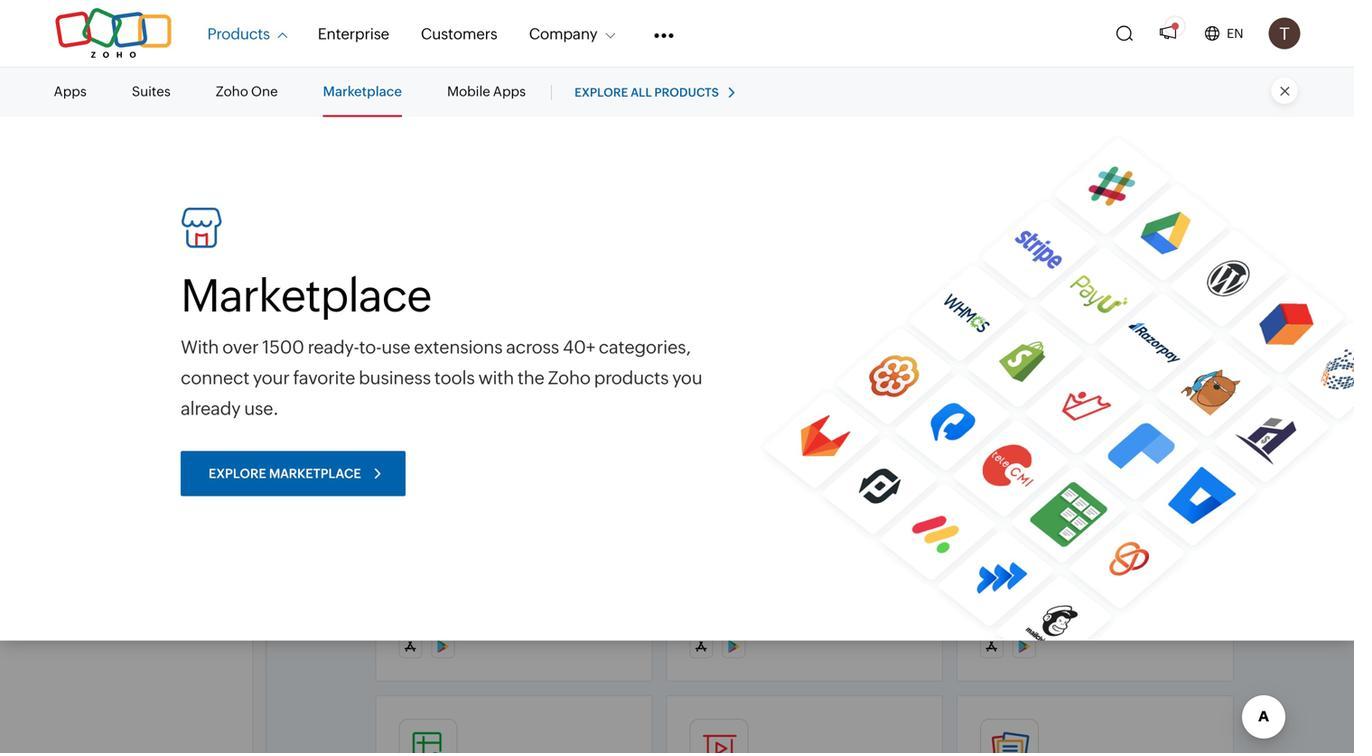 Task type: locate. For each thing, give the bounding box(es) containing it.
is left why
[[728, 311, 738, 326]]

already
[[181, 399, 241, 419]]

app inside the an email admin's job is never easy— which is why we built this mobile app to help ease the pain!
[[883, 311, 906, 326]]

0 vertical spatial to
[[1098, 293, 1110, 308]]

app
[[1072, 293, 1095, 308], [883, 311, 906, 326]]

one up 'office'
[[981, 293, 1006, 308]]

is
[[813, 293, 823, 308], [728, 311, 738, 326]]

you down categories,
[[672, 368, 703, 389]]

1 horizontal spatial you
[[1016, 591, 1037, 605]]

explore down use. on the bottom left of page
[[209, 467, 266, 481]]

with down access
[[1148, 311, 1173, 326]]

marketplace up the "1500"
[[181, 270, 431, 322]]

the inside with over 1500 ready-to-use extensions across 40+ categories, connect your favorite business tools with the zoho products you already use.
[[518, 368, 545, 389]]

1 horizontal spatial one
[[981, 293, 1006, 308]]

business down files
[[514, 311, 566, 326]]

search
[[1056, 330, 1097, 344]]

app inside workplace one integrated app to access email and office productivity tools with powerful zia search built-in.
[[1072, 293, 1095, 308]]

1500
[[262, 337, 304, 358]]

1 vertical spatial business
[[359, 368, 431, 389]]

built
[[787, 311, 813, 326]]

zoho down products
[[216, 84, 248, 99]]

marketplace
[[323, 84, 402, 99], [181, 270, 431, 322], [269, 467, 361, 481]]

use
[[382, 337, 411, 358]]

enterprise link
[[318, 14, 389, 53]]

email
[[709, 293, 741, 308], [1155, 293, 1187, 308]]

1 horizontal spatial email
[[1155, 293, 1187, 308]]

1 vertical spatial zoho
[[548, 368, 591, 389]]

1 vertical spatial your
[[253, 368, 290, 389]]

1 horizontal spatial the
[[763, 330, 782, 344]]

files
[[538, 293, 562, 308]]

to inside the an email admin's job is never easy— which is why we built this mobile app to help ease the pain!
[[690, 330, 702, 344]]

over
[[222, 337, 259, 358]]

built-
[[1099, 330, 1130, 344]]

tools down access
[[1116, 311, 1145, 326]]

0 horizontal spatial the
[[518, 368, 545, 389]]

writer
[[981, 540, 1043, 565]]

apps for apps
[[54, 84, 87, 99]]

help
[[705, 330, 731, 344]]

apps left the suites
[[54, 84, 87, 99]]

1 vertical spatial to
[[690, 330, 702, 344]]

create
[[981, 572, 1020, 587]]

business inside with over 1500 ready-to-use extensions across 40+ categories, connect your favorite business tools with the zoho products you already use.
[[359, 368, 431, 389]]

and inside workplace one integrated app to access email and office productivity tools with powerful zia search built-in.
[[981, 311, 1003, 326]]

1 vertical spatial explore
[[209, 467, 266, 481]]

1 vertical spatial tools
[[434, 368, 475, 389]]

tools down extensions
[[434, 368, 475, 389]]

explore for explore all products
[[575, 86, 629, 99]]

use.
[[244, 399, 279, 419]]

1 horizontal spatial to
[[1098, 293, 1110, 308]]

the down "across"
[[518, 368, 545, 389]]

apps
[[54, 84, 87, 99], [493, 84, 526, 99], [45, 89, 81, 106]]

email up which
[[709, 293, 741, 308]]

explore
[[575, 86, 629, 99], [209, 467, 266, 481]]

email right access
[[1155, 293, 1187, 308]]

you left are
[[1016, 591, 1037, 605]]

0 horizontal spatial to
[[690, 330, 702, 344]]

ace
[[491, 311, 512, 326]]

mail
[[399, 261, 441, 286]]

0 vertical spatial your
[[444, 293, 470, 308]]

marketplace down 'enterprise' link
[[323, 84, 402, 99]]

1 vertical spatial you
[[1016, 591, 1037, 605]]

mail access your emails and files from a single app, and ace business conversations.
[[399, 261, 602, 344]]

are
[[1040, 591, 1058, 605]]

you inside writer create and manage documents even when you are offline.
[[1016, 591, 1037, 605]]

and up are
[[1022, 572, 1045, 587]]

2 email from the left
[[1155, 293, 1187, 308]]

one down products
[[251, 84, 278, 99]]

1 vertical spatial is
[[728, 311, 738, 326]]

across
[[506, 337, 559, 358]]

close image
[[1281, 87, 1290, 96]]

one inside workplace one integrated app to access email and office productivity tools with powerful zia search built-in.
[[981, 293, 1006, 308]]

the
[[763, 330, 782, 344], [518, 368, 545, 389]]

from
[[565, 293, 593, 308]]

and up powerful
[[981, 311, 1003, 326]]

documents
[[1098, 572, 1165, 587]]

zoho inside with over 1500 ready-to-use extensions across 40+ categories, connect your favorite business tools with the zoho products you already use.
[[548, 368, 591, 389]]

zoho down 40+
[[548, 368, 591, 389]]

0 vertical spatial zoho
[[216, 84, 248, 99]]

tools
[[1116, 311, 1145, 326], [434, 368, 475, 389]]

0 horizontal spatial your
[[253, 368, 290, 389]]

apps right mobile
[[493, 84, 526, 99]]

emails
[[473, 293, 511, 308]]

0 vertical spatial the
[[763, 330, 782, 344]]

with down "across"
[[478, 368, 514, 389]]

0 horizontal spatial explore
[[209, 467, 266, 481]]

the down we
[[763, 330, 782, 344]]

1 vertical spatial products
[[594, 368, 669, 389]]

zoho
[[216, 84, 248, 99], [548, 368, 591, 389]]

1 email from the left
[[709, 293, 741, 308]]

app down the easy—
[[883, 311, 906, 326]]

your inside with over 1500 ready-to-use extensions across 40+ categories, connect your favorite business tools with the zoho products you already use.
[[253, 368, 290, 389]]

one
[[251, 84, 278, 99], [981, 293, 1006, 308]]

0 vertical spatial app
[[1072, 293, 1095, 308]]

0 horizontal spatial email
[[709, 293, 741, 308]]

1 horizontal spatial tools
[[1116, 311, 1145, 326]]

1 vertical spatial the
[[518, 368, 545, 389]]

admin's
[[743, 293, 789, 308]]

you
[[672, 368, 703, 389], [1016, 591, 1037, 605]]

your up use. on the bottom left of page
[[253, 368, 290, 389]]

explore left all
[[575, 86, 629, 99]]

is right job
[[813, 293, 823, 308]]

0 vertical spatial explore
[[575, 86, 629, 99]]

with
[[181, 337, 219, 358]]

app up the "productivity"
[[1072, 293, 1095, 308]]

1 horizontal spatial your
[[444, 293, 470, 308]]

products
[[655, 86, 719, 99], [594, 368, 669, 389]]

1 vertical spatial one
[[981, 293, 1006, 308]]

0 horizontal spatial tools
[[434, 368, 475, 389]]

single
[[399, 311, 434, 326]]

0 horizontal spatial app
[[883, 311, 906, 326]]

workplace one integrated app to access email and office productivity tools with powerful zia search built-in.
[[981, 261, 1187, 344]]

why
[[740, 311, 765, 326]]

conversations.
[[399, 330, 486, 344]]

0 vertical spatial with
[[1148, 311, 1173, 326]]

even
[[1168, 572, 1196, 587]]

0 vertical spatial is
[[813, 293, 823, 308]]

a
[[595, 293, 602, 308]]

your inside mail access your emails and files from a single app, and ace business conversations.
[[444, 293, 470, 308]]

with
[[1148, 311, 1173, 326], [478, 368, 514, 389]]

1 horizontal spatial business
[[514, 311, 566, 326]]

1 horizontal spatial zoho
[[548, 368, 591, 389]]

0 vertical spatial tools
[[1116, 311, 1145, 326]]

apps left for
[[45, 89, 81, 106]]

1 horizontal spatial explore
[[575, 86, 629, 99]]

business down use
[[359, 368, 431, 389]]

never
[[825, 293, 858, 308]]

to left help
[[690, 330, 702, 344]]

1 horizontal spatial is
[[813, 293, 823, 308]]

1 horizontal spatial with
[[1148, 311, 1173, 326]]

mobile
[[840, 311, 881, 326]]

all
[[631, 86, 652, 99]]

marketplace down use. on the bottom left of page
[[269, 467, 361, 481]]

1 horizontal spatial app
[[1072, 293, 1095, 308]]

suites
[[132, 84, 171, 99]]

0 vertical spatial one
[[251, 84, 278, 99]]

and
[[446, 92, 492, 123], [513, 293, 536, 308], [466, 311, 488, 326], [981, 311, 1003, 326], [1022, 572, 1045, 587]]

products right all
[[655, 86, 719, 99]]

tools inside workplace one integrated app to access email and office productivity tools with powerful zia search built-in.
[[1116, 311, 1145, 326]]

0 horizontal spatial you
[[672, 368, 703, 389]]

1 vertical spatial app
[[883, 311, 906, 326]]

0 vertical spatial you
[[672, 368, 703, 389]]

0 horizontal spatial with
[[478, 368, 514, 389]]

your
[[444, 293, 470, 308], [253, 368, 290, 389]]

to
[[1098, 293, 1110, 308], [690, 330, 702, 344]]

tools inside with over 1500 ready-to-use extensions across 40+ categories, connect your favorite business tools with the zoho products you already use.
[[434, 368, 475, 389]]

to left access
[[1098, 293, 1110, 308]]

0 horizontal spatial one
[[251, 84, 278, 99]]

which
[[690, 311, 726, 326]]

0 vertical spatial business
[[514, 311, 566, 326]]

business
[[514, 311, 566, 326], [359, 368, 431, 389]]

products down categories,
[[594, 368, 669, 389]]

0 horizontal spatial business
[[359, 368, 431, 389]]

when
[[981, 591, 1013, 605]]

1 vertical spatial with
[[478, 368, 514, 389]]

in.
[[1130, 330, 1145, 344]]

your up app,
[[444, 293, 470, 308]]

explore for explore marketplace
[[209, 467, 266, 481]]

to inside workplace one integrated app to access email and office productivity tools with powerful zia search built-in.
[[1098, 293, 1110, 308]]



Task type: describe. For each thing, give the bounding box(es) containing it.
with inside workplace one integrated app to access email and office productivity tools with powerful zia search built-in.
[[1148, 311, 1173, 326]]

an email admin's job is never easy— which is why we built this mobile app to help ease the pain!
[[690, 293, 906, 344]]

extensions
[[414, 337, 503, 358]]

customers
[[421, 25, 498, 42]]

easy—
[[861, 293, 899, 308]]

the inside the an email admin's job is never easy— which is why we built this mobile app to help ease the pain!
[[763, 330, 782, 344]]

explore marketplace link
[[181, 451, 406, 497]]

2 vertical spatial marketplace
[[269, 467, 361, 481]]

collaboration
[[497, 92, 661, 123]]

an
[[690, 293, 706, 308]]

0 vertical spatial products
[[655, 86, 719, 99]]

you inside with over 1500 ready-to-use extensions across 40+ categories, connect your favorite business tools with the zoho products you already use.
[[672, 368, 703, 389]]

1 vertical spatial marketplace
[[181, 270, 431, 322]]

email and collaboration
[[376, 92, 661, 123]]

access
[[399, 293, 441, 308]]

email
[[376, 92, 441, 123]]

and down emails
[[466, 311, 488, 326]]

access
[[1112, 293, 1153, 308]]

writer create and manage documents even when you are offline.
[[981, 540, 1196, 605]]

company
[[529, 25, 598, 42]]

explore all products
[[575, 86, 719, 99]]

enterprise
[[318, 25, 389, 42]]

offline.
[[1061, 591, 1103, 605]]

explore marketplace
[[209, 467, 361, 481]]

email inside workplace one integrated app to access email and office productivity tools with powerful zia search built-in.
[[1155, 293, 1187, 308]]

en
[[1227, 26, 1244, 41]]

business inside mail access your emails and files from a single app, and ace business conversations.
[[514, 311, 566, 326]]

office
[[1006, 311, 1040, 326]]

customers link
[[421, 14, 498, 53]]

apps for
[[45, 89, 105, 106]]

this
[[816, 311, 837, 326]]

mobile apps
[[447, 84, 526, 99]]

marketplace image
[[745, 124, 1355, 699]]

and right email
[[446, 92, 492, 123]]

one for zoho
[[251, 84, 278, 99]]

zoho one
[[216, 84, 278, 99]]

email inside the an email admin's job is never easy— which is why we built this mobile app to help ease the pain!
[[709, 293, 741, 308]]

job
[[792, 293, 811, 308]]

manage
[[1047, 572, 1095, 587]]

mobile
[[447, 84, 490, 99]]

for
[[83, 89, 105, 106]]

and left files
[[513, 293, 536, 308]]

favorite
[[293, 368, 355, 389]]

0 horizontal spatial is
[[728, 311, 738, 326]]

0 horizontal spatial zoho
[[216, 84, 248, 99]]

powerful
[[981, 330, 1033, 344]]

40+
[[563, 337, 595, 358]]

productivity
[[1042, 311, 1114, 326]]

apps for apps for
[[45, 89, 81, 106]]

connect
[[181, 368, 249, 389]]

ease
[[733, 330, 760, 344]]

and inside writer create and manage documents even when you are offline.
[[1022, 572, 1045, 587]]

workplace
[[981, 261, 1089, 286]]

pain!
[[785, 330, 814, 344]]

0 vertical spatial marketplace
[[323, 84, 402, 99]]

app,
[[437, 311, 463, 326]]

with inside with over 1500 ready-to-use extensions across 40+ categories, connect your favorite business tools with the zoho products you already use.
[[478, 368, 514, 389]]

to-
[[359, 337, 382, 358]]

an email admin's job is never easy— which is why we built this mobile app to help ease the pain! link
[[690, 179, 920, 347]]

terry turtle image
[[1269, 18, 1301, 49]]

with over 1500 ready-to-use extensions across 40+ categories, connect your favorite business tools with the zoho products you already use.
[[181, 337, 703, 419]]

zia
[[1036, 330, 1053, 344]]

explore all products link
[[551, 85, 757, 100]]

products inside with over 1500 ready-to-use extensions across 40+ categories, connect your favorite business tools with the zoho products you already use.
[[594, 368, 669, 389]]

ready-
[[308, 337, 359, 358]]

one for workplace
[[981, 293, 1006, 308]]

products
[[207, 25, 270, 42]]

we
[[767, 311, 784, 326]]

integrated
[[1008, 293, 1070, 308]]

categories,
[[599, 337, 691, 358]]



Task type: vqa. For each thing, say whether or not it's contained in the screenshot.
the management corresponding to Campaign management
no



